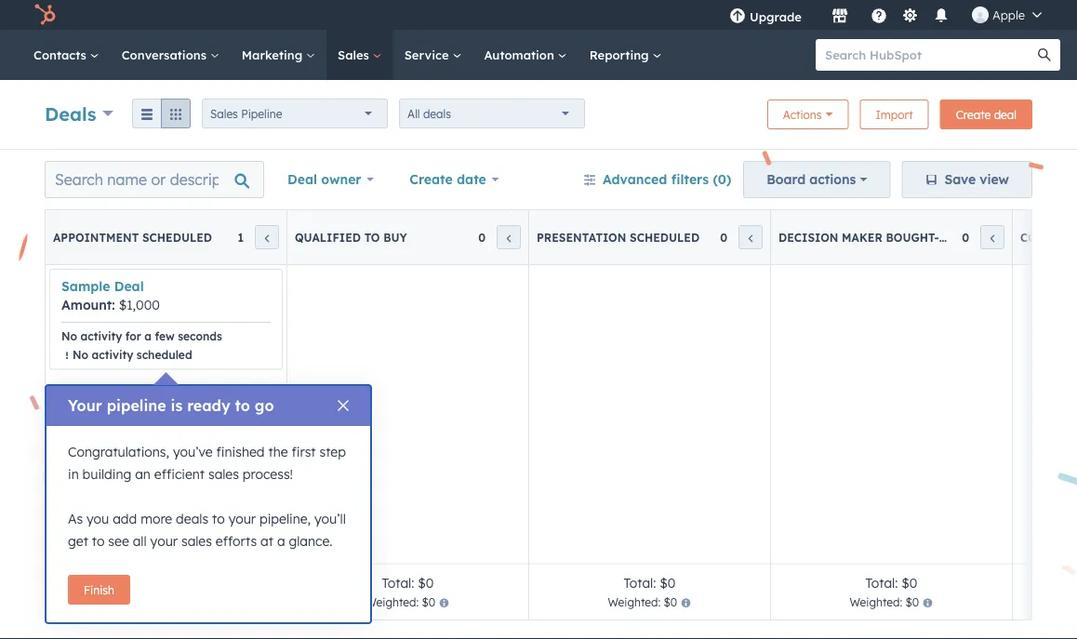 Task type: describe. For each thing, give the bounding box(es) containing it.
to left go
[[235, 396, 250, 415]]

search image
[[1038, 48, 1051, 61]]

upgrade image
[[729, 8, 746, 25]]

to left the buy
[[364, 230, 380, 244]]

sales inside congratulations, you've finished the first step in building an efficient sales process!
[[208, 466, 239, 482]]

save view
[[945, 171, 1009, 187]]

import
[[876, 107, 913, 121]]

marketplaces image
[[832, 8, 848, 25]]

service link
[[393, 30, 473, 80]]

deals
[[45, 102, 96, 125]]

seconds
[[178, 329, 222, 343]]

you've
[[173, 444, 213, 460]]

bought-
[[886, 230, 939, 244]]

reporting link
[[578, 30, 673, 80]]

finish button
[[68, 575, 130, 605]]

apple
[[993, 7, 1025, 22]]

first
[[292, 444, 316, 460]]

total: $0 for bought-
[[866, 574, 918, 591]]

you
[[87, 511, 109, 527]]

decision maker bought-in
[[779, 230, 954, 244]]

advanced filters (0) button
[[571, 161, 744, 198]]

you'll
[[314, 511, 346, 527]]

0 vertical spatial a
[[145, 329, 152, 343]]

settings image
[[902, 8, 919, 25]]

congratulations, you've finished the first step in building an efficient sales process!
[[68, 444, 346, 482]]

activity for scheduled
[[92, 347, 133, 361]]

total: for presentation
[[624, 574, 656, 591]]

process!
[[243, 466, 293, 482]]

total: $0 for buy
[[382, 574, 434, 591]]

sales pipeline button
[[202, 99, 388, 128]]

close image
[[338, 400, 349, 411]]

view
[[980, 171, 1009, 187]]

an
[[135, 466, 151, 482]]

sample deal link
[[61, 278, 144, 294]]

marketing
[[242, 47, 306, 62]]

glance.
[[289, 533, 333, 549]]

see
[[108, 533, 129, 549]]

amount
[[61, 297, 112, 313]]

advanced
[[603, 171, 667, 187]]

save
[[945, 171, 976, 187]]

group inside deals banner
[[132, 99, 191, 128]]

create for create deal
[[956, 107, 991, 121]]

presentation scheduled
[[537, 230, 700, 244]]

deals inside as you add more deals to your pipeline, you'll get to see all your sales efforts at a glance.
[[176, 511, 209, 527]]

Search HubSpot search field
[[816, 39, 1044, 71]]

no activity scheduled
[[73, 347, 192, 361]]

hubspot image
[[33, 4, 56, 26]]

owner
[[321, 171, 361, 187]]

deal
[[994, 107, 1017, 121]]

hubspot link
[[22, 4, 70, 26]]

all deals
[[408, 107, 451, 120]]

pipeline,
[[260, 511, 311, 527]]

add
[[113, 511, 137, 527]]

0 for decision maker bought-in
[[962, 230, 969, 244]]

your pipeline is ready to go
[[68, 396, 274, 415]]

go
[[255, 396, 274, 415]]

for
[[125, 329, 141, 343]]

get
[[68, 533, 88, 549]]

apple button
[[961, 0, 1053, 30]]

step
[[320, 444, 346, 460]]

settings link
[[899, 5, 922, 25]]

create for create date
[[410, 171, 453, 187]]

qualified
[[295, 230, 361, 244]]

maker
[[842, 230, 883, 244]]

deal inside popup button
[[287, 171, 317, 187]]

to up the efforts
[[212, 511, 225, 527]]

total: for qualified
[[382, 574, 414, 591]]

in
[[68, 466, 79, 482]]

all
[[133, 533, 147, 549]]

efforts
[[216, 533, 257, 549]]

sample deal amount : $1,000
[[61, 278, 160, 313]]

scheduled down 'few'
[[137, 347, 192, 361]]

finished
[[216, 444, 265, 460]]

as
[[68, 511, 83, 527]]

contacts
[[33, 47, 90, 62]]

sales link
[[327, 30, 393, 80]]

weighted: for decision maker bought-in
[[850, 595, 903, 609]]

sales pipeline
[[210, 107, 282, 120]]

board
[[767, 171, 806, 187]]

0 for presentation scheduled
[[720, 230, 727, 244]]

advanced filters (0)
[[603, 171, 731, 187]]

upgrade
[[750, 9, 802, 24]]



Task type: locate. For each thing, give the bounding box(es) containing it.
1 total: $0 from the left
[[382, 574, 434, 591]]

sales for sales pipeline
[[210, 107, 238, 120]]

0 horizontal spatial 0
[[478, 230, 486, 244]]

menu
[[716, 0, 1055, 30]]

help image
[[871, 8, 887, 25]]

2 horizontal spatial weighted: $0
[[850, 595, 919, 609]]

0 horizontal spatial weighted: $0
[[366, 595, 436, 609]]

group
[[132, 99, 191, 128]]

1 horizontal spatial your
[[229, 511, 256, 527]]

2 weighted: from the left
[[366, 595, 419, 609]]

0 vertical spatial deals
[[423, 107, 451, 120]]

1 weighted: $0 from the left
[[366, 595, 436, 609]]

sales for sales
[[338, 47, 373, 62]]

2 weighted: $0 from the left
[[608, 595, 677, 609]]

no for no activity scheduled
[[73, 347, 88, 361]]

3 total: $0 from the left
[[866, 574, 918, 591]]

weighted: for qualified to buy
[[366, 595, 419, 609]]

few
[[155, 329, 175, 343]]

1 vertical spatial deals
[[176, 511, 209, 527]]

0 vertical spatial your
[[229, 511, 256, 527]]

0 down (0)
[[720, 230, 727, 244]]

0 vertical spatial sales
[[338, 47, 373, 62]]

1 horizontal spatial weighted: $0
[[608, 595, 677, 609]]

0 horizontal spatial your
[[150, 533, 178, 549]]

automation
[[484, 47, 558, 62]]

weighted: $0
[[366, 595, 436, 609], [608, 595, 677, 609], [850, 595, 919, 609]]

sales down finished in the bottom of the page
[[208, 466, 239, 482]]

2 total: $0 from the left
[[624, 574, 676, 591]]

weighted: for presentation scheduled
[[608, 595, 661, 609]]

1 vertical spatial create
[[410, 171, 453, 187]]

deal up $1,000
[[114, 278, 144, 294]]

1 total: from the left
[[127, 574, 164, 591]]

activity down for
[[92, 347, 133, 361]]

no for no activity for a few seconds
[[61, 329, 77, 343]]

0 right in
[[962, 230, 969, 244]]

to right get
[[92, 533, 105, 549]]

automation link
[[473, 30, 578, 80]]

sales inside "popup button"
[[210, 107, 238, 120]]

0 vertical spatial create
[[956, 107, 991, 121]]

0 vertical spatial deal
[[287, 171, 317, 187]]

deal owner
[[287, 171, 361, 187]]

as you add more deals to your pipeline, you'll get to see all your sales efforts at a glance.
[[68, 511, 346, 549]]

decision
[[779, 230, 839, 244]]

1 vertical spatial sales
[[181, 533, 212, 549]]

board actions
[[767, 171, 856, 187]]

actions
[[783, 107, 822, 121]]

weighted: $0 for bought-
[[850, 595, 919, 609]]

sales left the efforts
[[181, 533, 212, 549]]

Search name or description search field
[[45, 161, 264, 198]]

deal owner button
[[275, 161, 386, 198]]

0 down date
[[478, 230, 486, 244]]

conversations
[[122, 47, 210, 62]]

building
[[82, 466, 131, 482]]

$0
[[418, 574, 434, 591], [660, 574, 676, 591], [902, 574, 918, 591], [422, 595, 436, 609], [664, 595, 677, 609], [906, 595, 919, 609]]

1 horizontal spatial deals
[[423, 107, 451, 120]]

service
[[404, 47, 452, 62]]

buy
[[383, 230, 407, 244]]

weighted: $0 for buy
[[366, 595, 436, 609]]

1 0 from the left
[[478, 230, 486, 244]]

all deals button
[[399, 99, 585, 128]]

presentation
[[537, 230, 626, 244]]

deal inside sample deal amount : $1,000
[[114, 278, 144, 294]]

scheduled down search name or description search field
[[142, 230, 212, 244]]

create date
[[410, 171, 486, 187]]

appointment scheduled
[[53, 230, 212, 244]]

create left date
[[410, 171, 453, 187]]

deal left owner
[[287, 171, 317, 187]]

0 horizontal spatial a
[[145, 329, 152, 343]]

scheduled for appointment scheduled
[[142, 230, 212, 244]]

at
[[261, 533, 273, 549]]

create inside button
[[956, 107, 991, 121]]

search button
[[1029, 39, 1061, 71]]

pipeline
[[107, 396, 166, 415]]

0 vertical spatial sales
[[208, 466, 239, 482]]

3 weighted: $0 from the left
[[850, 595, 919, 609]]

more
[[141, 511, 172, 527]]

is
[[171, 396, 183, 415]]

create deal button
[[940, 100, 1033, 129]]

your up the efforts
[[229, 511, 256, 527]]

bob builder image
[[972, 7, 989, 23]]

(0)
[[713, 171, 731, 187]]

import button
[[860, 100, 929, 129]]

filters
[[671, 171, 709, 187]]

0 horizontal spatial sales
[[210, 107, 238, 120]]

1 vertical spatial no
[[73, 347, 88, 361]]

0 vertical spatial activity
[[81, 329, 122, 343]]

3 weighted: from the left
[[608, 595, 661, 609]]

0 horizontal spatial deal
[[114, 278, 144, 294]]

activity
[[81, 329, 122, 343], [92, 347, 133, 361]]

qualified to buy
[[295, 230, 407, 244]]

notifications button
[[926, 0, 957, 30]]

a right for
[[145, 329, 152, 343]]

4 weighted: from the left
[[850, 595, 903, 609]]

contacts link
[[22, 30, 110, 80]]

your
[[68, 396, 102, 415]]

a inside as you add more deals to your pipeline, you'll get to see all your sales efforts at a glance.
[[277, 533, 285, 549]]

1 horizontal spatial deal
[[287, 171, 317, 187]]

1
[[238, 230, 244, 244]]

1 horizontal spatial total: $0
[[624, 574, 676, 591]]

sales left service on the top of page
[[338, 47, 373, 62]]

no activity for a few seconds
[[61, 329, 222, 343]]

sales
[[338, 47, 373, 62], [210, 107, 238, 120]]

1 vertical spatial your
[[150, 533, 178, 549]]

1 horizontal spatial 0
[[720, 230, 727, 244]]

sample
[[61, 278, 110, 294]]

congratulations,
[[68, 444, 169, 460]]

efficient
[[154, 466, 205, 482]]

conversations link
[[110, 30, 231, 80]]

0 for qualified to buy
[[478, 230, 486, 244]]

0 horizontal spatial create
[[410, 171, 453, 187]]

3 0 from the left
[[962, 230, 969, 244]]

deals right all
[[423, 107, 451, 120]]

in
[[939, 230, 954, 244]]

2 total: from the left
[[382, 574, 414, 591]]

total:
[[127, 574, 164, 591], [382, 574, 414, 591], [624, 574, 656, 591], [866, 574, 898, 591]]

your down more
[[150, 533, 178, 549]]

0 horizontal spatial total: $0
[[382, 574, 434, 591]]

sales inside as you add more deals to your pipeline, you'll get to see all your sales efforts at a glance.
[[181, 533, 212, 549]]

$1,000
[[119, 297, 160, 313]]

deals inside all deals popup button
[[423, 107, 451, 120]]

2 horizontal spatial 0
[[962, 230, 969, 244]]

scheduled for presentation scheduled
[[630, 230, 700, 244]]

1 horizontal spatial create
[[956, 107, 991, 121]]

3 total: from the left
[[624, 574, 656, 591]]

activity left for
[[81, 329, 122, 343]]

0 vertical spatial no
[[61, 329, 77, 343]]

notifications image
[[933, 8, 950, 25]]

contract
[[1021, 230, 1077, 244]]

scheduled
[[142, 230, 212, 244], [630, 230, 700, 244], [137, 347, 192, 361]]

ready
[[187, 396, 230, 415]]

your
[[229, 511, 256, 527], [150, 533, 178, 549]]

the
[[268, 444, 288, 460]]

menu containing apple
[[716, 0, 1055, 30]]

4 total: from the left
[[866, 574, 898, 591]]

2 0 from the left
[[720, 230, 727, 244]]

actions
[[810, 171, 856, 187]]

finish
[[84, 583, 114, 597]]

create date button
[[397, 161, 511, 198]]

create left deal
[[956, 107, 991, 121]]

1 vertical spatial activity
[[92, 347, 133, 361]]

sales
[[208, 466, 239, 482], [181, 533, 212, 549]]

scheduled down the advanced filters (0) on the top right of page
[[630, 230, 700, 244]]

create
[[956, 107, 991, 121], [410, 171, 453, 187]]

deals banner
[[45, 94, 1033, 130]]

sales left "pipeline"
[[210, 107, 238, 120]]

reporting
[[590, 47, 653, 62]]

pipeline
[[241, 107, 282, 120]]

a right at
[[277, 533, 285, 549]]

create deal
[[956, 107, 1017, 121]]

deals right more
[[176, 511, 209, 527]]

board actions button
[[744, 161, 891, 198]]

date
[[457, 171, 486, 187]]

marketplaces button
[[820, 0, 860, 30]]

1 weighted: from the left
[[124, 595, 180, 609]]

total: $0
[[382, 574, 434, 591], [624, 574, 676, 591], [866, 574, 918, 591]]

appointment
[[53, 230, 139, 244]]

activity for for
[[81, 329, 122, 343]]

total: for decision
[[866, 574, 898, 591]]

deals button
[[45, 100, 114, 127]]

2 horizontal spatial total: $0
[[866, 574, 918, 591]]

0 horizontal spatial deals
[[176, 511, 209, 527]]

all
[[408, 107, 420, 120]]

deals
[[423, 107, 451, 120], [176, 511, 209, 527]]

a
[[145, 329, 152, 343], [277, 533, 285, 549]]

1 horizontal spatial sales
[[338, 47, 373, 62]]

create inside 'popup button'
[[410, 171, 453, 187]]

1 vertical spatial a
[[277, 533, 285, 549]]

1 vertical spatial sales
[[210, 107, 238, 120]]

1 horizontal spatial a
[[277, 533, 285, 549]]

1 vertical spatial deal
[[114, 278, 144, 294]]



Task type: vqa. For each thing, say whether or not it's contained in the screenshot.
Deals Banner
yes



